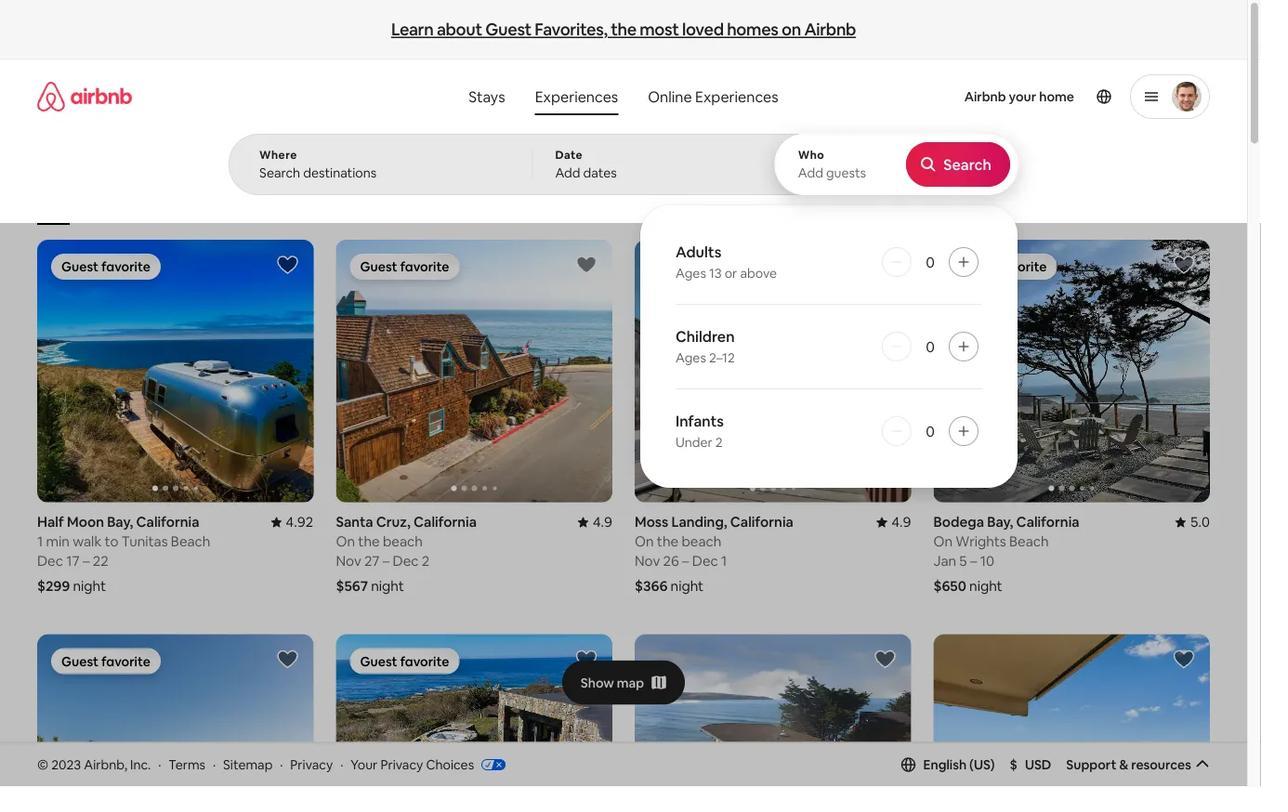 Task type: locate. For each thing, give the bounding box(es) containing it.
dec
[[37, 552, 63, 571], [393, 552, 419, 571], [693, 552, 719, 571]]

– inside 'santa cruz, california on the beach nov 27 – dec 2 $567 night'
[[383, 552, 390, 571]]

0 horizontal spatial on
[[336, 533, 355, 551]]

airbnb
[[805, 18, 856, 40], [965, 88, 1007, 105]]

ages down children
[[676, 350, 707, 366]]

bay, up wrights
[[988, 513, 1014, 532]]

beach
[[171, 533, 210, 551], [1010, 533, 1049, 551]]

2 california from the left
[[414, 513, 477, 532]]

privacy link
[[290, 757, 333, 773]]

1 experiences from the left
[[535, 87, 619, 106]]

1 left the min
[[37, 533, 43, 551]]

1 horizontal spatial privacy
[[381, 757, 423, 773]]

sitemap link
[[223, 757, 273, 773]]

on down the moss
[[635, 533, 654, 551]]

experiences up date
[[535, 87, 619, 106]]

california right cruz,
[[414, 513, 477, 532]]

nov inside 'santa cruz, california on the beach nov 27 – dec 2 $567 night'
[[336, 552, 362, 571]]

1 night from the left
[[73, 578, 106, 596]]

add down date
[[555, 165, 581, 181]]

bodega bay, california on wrights beach jan 5 – 10 $650 night
[[934, 513, 1080, 596]]

beach down landing,
[[682, 533, 722, 551]]

support
[[1067, 757, 1117, 773]]

skiing
[[823, 197, 855, 212]]

1 horizontal spatial 4.9
[[892, 513, 912, 532]]

add inside who add guests
[[798, 165, 824, 181]]

4.9 for moss landing, california on the beach nov 26 – dec 1 $366 night
[[892, 513, 912, 532]]

bay,
[[107, 513, 133, 532], [988, 513, 1014, 532]]

$650
[[934, 578, 967, 596]]

1 horizontal spatial experiences
[[696, 87, 779, 106]]

– for jan 5 – 10
[[971, 552, 978, 571]]

add to wishlist: dillon beach, california image
[[875, 649, 897, 671]]

bodega
[[934, 513, 985, 532]]

the for 26
[[657, 533, 679, 551]]

california inside bodega bay, california on wrights beach jan 5 – 10 $650 night
[[1017, 513, 1080, 532]]

2
[[716, 434, 723, 451], [422, 552, 430, 571]]

choices
[[426, 757, 474, 773]]

privacy right your
[[381, 757, 423, 773]]

2 horizontal spatial on
[[934, 533, 953, 551]]

0 vertical spatial airbnb
[[805, 18, 856, 40]]

1 horizontal spatial bay,
[[988, 513, 1014, 532]]

0 horizontal spatial 4.9 out of 5 average rating image
[[578, 513, 613, 532]]

1 add from the left
[[555, 165, 581, 181]]

2 4.9 out of 5 average rating image from the left
[[877, 513, 912, 532]]

2 horizontal spatial the
[[657, 533, 679, 551]]

ages
[[676, 265, 707, 282], [676, 350, 707, 366]]

experiences
[[535, 87, 619, 106], [696, 87, 779, 106]]

– right 5
[[971, 552, 978, 571]]

or
[[725, 265, 738, 282]]

night down 27
[[371, 578, 404, 596]]

airbnb,
[[84, 757, 127, 773]]

0 horizontal spatial bay,
[[107, 513, 133, 532]]

nov for nov 26 – dec 1
[[635, 552, 660, 571]]

amazing
[[188, 197, 234, 212]]

california right the bodega
[[1017, 513, 1080, 532]]

3 0 from the top
[[926, 422, 935, 441]]

learn about guest favorites, the most loved homes on airbnb
[[391, 18, 856, 40]]

1 horizontal spatial add to wishlist: bodega bay, california image
[[1173, 254, 1196, 276]]

4 – from the left
[[971, 552, 978, 571]]

2 on from the left
[[635, 533, 654, 551]]

california inside half moon bay, california 1 min walk to tunitas beach dec 17 – 22 $299 night
[[136, 513, 199, 532]]

add inside date add dates
[[555, 165, 581, 181]]

ages inside adults ages 13 or above
[[676, 265, 707, 282]]

2 experiences from the left
[[696, 87, 779, 106]]

4.9 out of 5 average rating image left the bodega
[[877, 513, 912, 532]]

1 dec from the left
[[37, 552, 63, 571]]

night inside moss landing, california on the beach nov 26 – dec 1 $366 night
[[671, 578, 704, 596]]

0 horizontal spatial privacy
[[290, 757, 333, 773]]

– inside moss landing, california on the beach nov 26 – dec 1 $366 night
[[683, 552, 690, 571]]

– right 27
[[383, 552, 390, 571]]

the inside 'santa cruz, california on the beach nov 27 – dec 2 $567 night'
[[358, 533, 380, 551]]

profile element
[[810, 60, 1211, 134]]

1 0 from the top
[[926, 252, 935, 272]]

airbnb left your
[[965, 88, 1007, 105]]

1 down landing,
[[722, 552, 727, 571]]

2023
[[51, 757, 81, 773]]

bay, inside bodega bay, california on wrights beach jan 5 – 10 $650 night
[[988, 513, 1014, 532]]

bay, inside half moon bay, california 1 min walk to tunitas beach dec 17 – 22 $299 night
[[107, 513, 133, 532]]

0 vertical spatial add to wishlist: bodega bay, california image
[[1173, 254, 1196, 276]]

ages down adults
[[676, 265, 707, 282]]

1
[[37, 533, 43, 551], [722, 552, 727, 571]]

2 horizontal spatial dec
[[693, 552, 719, 571]]

1 vertical spatial ages
[[676, 350, 707, 366]]

1 – from the left
[[83, 552, 90, 571]]

nov
[[336, 552, 362, 571], [635, 552, 660, 571]]

experiences right online
[[696, 87, 779, 106]]

0 vertical spatial 1
[[37, 533, 43, 551]]

0 horizontal spatial beach
[[383, 533, 423, 551]]

display total before taxes
[[1020, 181, 1154, 196]]

california up tunitas
[[136, 513, 199, 532]]

infants
[[676, 411, 724, 431]]

$567
[[336, 578, 368, 596]]

who add guests
[[798, 148, 867, 181]]

who
[[798, 148, 825, 162]]

4.9 left the bodega
[[892, 513, 912, 532]]

add down who on the right top of page
[[798, 165, 824, 181]]

27
[[365, 552, 380, 571]]

night down 26
[[671, 578, 704, 596]]

1 vertical spatial 1
[[722, 552, 727, 571]]

beach for cruz,
[[383, 533, 423, 551]]

on inside bodega bay, california on wrights beach jan 5 – 10 $650 night
[[934, 533, 953, 551]]

beach down cruz,
[[383, 533, 423, 551]]

3 california from the left
[[731, 513, 794, 532]]

beach inside 'santa cruz, california on the beach nov 27 – dec 2 $567 night'
[[383, 533, 423, 551]]

1 · from the left
[[158, 757, 161, 773]]

0 horizontal spatial airbnb
[[805, 18, 856, 40]]

show
[[581, 675, 614, 691]]

california right landing,
[[731, 513, 794, 532]]

$299
[[37, 578, 70, 596]]

1 horizontal spatial beach
[[682, 533, 722, 551]]

privacy left your
[[290, 757, 333, 773]]

2 beach from the left
[[682, 533, 722, 551]]

nov left 27
[[336, 552, 362, 571]]

3 – from the left
[[683, 552, 690, 571]]

2 0 from the top
[[926, 337, 935, 356]]

2 vertical spatial 0
[[926, 422, 935, 441]]

– inside half moon bay, california 1 min walk to tunitas beach dec 17 – 22 $299 night
[[83, 552, 90, 571]]

2 add from the left
[[798, 165, 824, 181]]

dec inside 'santa cruz, california on the beach nov 27 – dec 2 $567 night'
[[393, 552, 419, 571]]

california for bodega bay, california on wrights beach jan 5 – 10 $650 night
[[1017, 513, 1080, 532]]

1 horizontal spatial nov
[[635, 552, 660, 571]]

1 california from the left
[[136, 513, 199, 532]]

0 horizontal spatial 2
[[422, 552, 430, 571]]

3 dec from the left
[[693, 552, 719, 571]]

· left privacy "link"
[[280, 757, 283, 773]]

adults
[[676, 242, 722, 261]]

0 vertical spatial ages
[[676, 265, 707, 282]]

$ usd
[[1010, 757, 1052, 773]]

2 dec from the left
[[393, 552, 419, 571]]

dec down the min
[[37, 552, 63, 571]]

2 ages from the top
[[676, 350, 707, 366]]

· right the inc.
[[158, 757, 161, 773]]

0 horizontal spatial 1
[[37, 533, 43, 551]]

santa cruz, california on the beach nov 27 – dec 2 $567 night
[[336, 513, 477, 596]]

group
[[37, 152, 892, 225], [37, 240, 314, 503], [336, 240, 613, 503], [635, 240, 912, 503], [934, 240, 1211, 503], [37, 635, 314, 788], [336, 635, 613, 788], [635, 635, 912, 788], [934, 635, 1211, 788]]

dec inside moss landing, california on the beach nov 26 – dec 1 $366 night
[[693, 552, 719, 571]]

0 horizontal spatial add to wishlist: bodega bay, california image
[[277, 649, 299, 671]]

1 horizontal spatial beach
[[1010, 533, 1049, 551]]

experiences inside experiences button
[[535, 87, 619, 106]]

display
[[1020, 181, 1058, 196]]

children
[[676, 327, 735, 346]]

3 on from the left
[[934, 533, 953, 551]]

dec for nov 27 – dec 2
[[393, 552, 419, 571]]

dec right 26
[[693, 552, 719, 571]]

4.9 out of 5 average rating image for santa cruz, california on the beach nov 27 – dec 2 $567 night
[[578, 513, 613, 532]]

0 horizontal spatial dec
[[37, 552, 63, 571]]

on for santa
[[336, 533, 355, 551]]

1 vertical spatial 2
[[422, 552, 430, 571]]

terms · sitemap · privacy ·
[[169, 757, 343, 773]]

to
[[105, 533, 119, 551]]

home
[[1040, 88, 1075, 105]]

©
[[37, 757, 48, 773]]

on
[[336, 533, 355, 551], [635, 533, 654, 551], [934, 533, 953, 551]]

beach inside moss landing, california on the beach nov 26 – dec 1 $366 night
[[682, 533, 722, 551]]

the up 27
[[358, 533, 380, 551]]

0 horizontal spatial experiences
[[535, 87, 619, 106]]

3 night from the left
[[671, 578, 704, 596]]

2 right under
[[716, 434, 723, 451]]

homes
[[727, 18, 779, 40]]

1 vertical spatial airbnb
[[965, 88, 1007, 105]]

1 vertical spatial add to wishlist: bodega bay, california image
[[277, 649, 299, 671]]

airbnb right on
[[805, 18, 856, 40]]

1 horizontal spatial on
[[635, 533, 654, 551]]

None search field
[[229, 60, 1019, 488]]

1 beach from the left
[[383, 533, 423, 551]]

show map
[[581, 675, 645, 691]]

2 – from the left
[[383, 552, 390, 571]]

california inside moss landing, california on the beach nov 26 – dec 1 $366 night
[[731, 513, 794, 532]]

your
[[351, 757, 378, 773]]

none search field containing stays
[[229, 60, 1019, 488]]

nov left 26
[[635, 552, 660, 571]]

4.9 left the moss
[[593, 513, 613, 532]]

1 horizontal spatial 2
[[716, 434, 723, 451]]

4.92 out of 5 average rating image
[[271, 513, 314, 532]]

dec for nov 26 – dec 1
[[693, 552, 719, 571]]

1 vertical spatial 0
[[926, 337, 935, 356]]

4 california from the left
[[1017, 513, 1080, 532]]

1 4.9 from the left
[[593, 513, 613, 532]]

california for santa cruz, california on the beach nov 27 – dec 2 $567 night
[[414, 513, 477, 532]]

add
[[555, 165, 581, 181], [798, 165, 824, 181]]

date add dates
[[555, 148, 617, 181]]

airbnb your home
[[965, 88, 1075, 105]]

on inside moss landing, california on the beach nov 26 – dec 1 $366 night
[[635, 533, 654, 551]]

tunitas
[[122, 533, 168, 551]]

4 · from the left
[[340, 757, 343, 773]]

on down santa
[[336, 533, 355, 551]]

· right terms link at the bottom of page
[[213, 757, 216, 773]]

0 vertical spatial 2
[[716, 434, 723, 451]]

moss landing, california on the beach nov 26 – dec 1 $366 night
[[635, 513, 794, 596]]

night down 10
[[970, 578, 1003, 596]]

1 horizontal spatial airbnb
[[965, 88, 1007, 105]]

0 horizontal spatial add
[[555, 165, 581, 181]]

date
[[555, 148, 583, 162]]

4 night from the left
[[970, 578, 1003, 596]]

0 horizontal spatial beach
[[171, 533, 210, 551]]

walk
[[73, 533, 102, 551]]

1 nov from the left
[[336, 552, 362, 571]]

add to wishlist: big sur, california image
[[576, 649, 598, 671]]

– right 26
[[683, 552, 690, 571]]

the inside moss landing, california on the beach nov 26 – dec 1 $366 night
[[657, 533, 679, 551]]

– right 17
[[83, 552, 90, 571]]

english (us)
[[924, 757, 995, 773]]

·
[[158, 757, 161, 773], [213, 757, 216, 773], [280, 757, 283, 773], [340, 757, 343, 773]]

on inside 'santa cruz, california on the beach nov 27 – dec 2 $567 night'
[[336, 533, 355, 551]]

the left most
[[611, 18, 637, 40]]

1 horizontal spatial 1
[[722, 552, 727, 571]]

0 horizontal spatial nov
[[336, 552, 362, 571]]

beach right wrights
[[1010, 533, 1049, 551]]

bay, up to
[[107, 513, 133, 532]]

show map button
[[562, 661, 685, 705]]

california inside 'santa cruz, california on the beach nov 27 – dec 2 $567 night'
[[414, 513, 477, 532]]

favorites,
[[535, 18, 608, 40]]

dec right 27
[[393, 552, 419, 571]]

Where field
[[259, 165, 502, 181]]

2 right 27
[[422, 552, 430, 571]]

add to wishlist: bodega bay, california image
[[1173, 254, 1196, 276], [277, 649, 299, 671]]

min
[[46, 533, 70, 551]]

night down 22
[[73, 578, 106, 596]]

beach inside half moon bay, california 1 min walk to tunitas beach dec 17 – 22 $299 night
[[171, 533, 210, 551]]

–
[[83, 552, 90, 571], [383, 552, 390, 571], [683, 552, 690, 571], [971, 552, 978, 571]]

beach right tunitas
[[171, 533, 210, 551]]

1 horizontal spatial the
[[611, 18, 637, 40]]

0 horizontal spatial 4.9
[[593, 513, 613, 532]]

2 4.9 from the left
[[892, 513, 912, 532]]

4.92
[[286, 513, 314, 532]]

1 beach from the left
[[171, 533, 210, 551]]

1 horizontal spatial dec
[[393, 552, 419, 571]]

santa
[[336, 513, 373, 532]]

2 bay, from the left
[[988, 513, 1014, 532]]

2 nov from the left
[[635, 552, 660, 571]]

support & resources
[[1067, 757, 1192, 773]]

3 · from the left
[[280, 757, 283, 773]]

1 ages from the top
[[676, 265, 707, 282]]

2 beach from the left
[[1010, 533, 1049, 551]]

4.9
[[593, 513, 613, 532], [892, 513, 912, 532]]

4.9 out of 5 average rating image
[[578, 513, 613, 532], [877, 513, 912, 532]]

· left your
[[340, 757, 343, 773]]

on for moss
[[635, 533, 654, 551]]

5.0
[[1191, 513, 1211, 532]]

&
[[1120, 757, 1129, 773]]

dates
[[584, 165, 617, 181]]

1 horizontal spatial add
[[798, 165, 824, 181]]

– inside bodega bay, california on wrights beach jan 5 – 10 $650 night
[[971, 552, 978, 571]]

1 bay, from the left
[[107, 513, 133, 532]]

0 horizontal spatial the
[[358, 533, 380, 551]]

ages inside "children ages 2–12"
[[676, 350, 707, 366]]

(us)
[[970, 757, 995, 773]]

beach inside bodega bay, california on wrights beach jan 5 – 10 $650 night
[[1010, 533, 1049, 551]]

nov inside moss landing, california on the beach nov 26 – dec 1 $366 night
[[635, 552, 660, 571]]

on
[[782, 18, 801, 40]]

add to wishlist: aptos, california image
[[1173, 649, 1196, 671]]

about
[[437, 18, 482, 40]]

night inside 'santa cruz, california on the beach nov 27 – dec 2 $567 night'
[[371, 578, 404, 596]]

1 horizontal spatial 4.9 out of 5 average rating image
[[877, 513, 912, 532]]

2 night from the left
[[371, 578, 404, 596]]

on up jan
[[934, 533, 953, 551]]

the for homes
[[611, 18, 637, 40]]

california for moss landing, california on the beach nov 26 – dec 1 $366 night
[[731, 513, 794, 532]]

the up 26
[[657, 533, 679, 551]]

1 4.9 out of 5 average rating image from the left
[[578, 513, 613, 532]]

4.9 out of 5 average rating image left the moss
[[578, 513, 613, 532]]

airbnb inside "profile" element
[[965, 88, 1007, 105]]

1 on from the left
[[336, 533, 355, 551]]

0 vertical spatial 0
[[926, 252, 935, 272]]



Task type: describe. For each thing, give the bounding box(es) containing it.
2 privacy from the left
[[381, 757, 423, 773]]

10
[[981, 552, 995, 571]]

loved
[[682, 18, 724, 40]]

add to wishlist: santa cruz, california image
[[576, 254, 598, 276]]

22
[[93, 552, 108, 571]]

guest
[[486, 18, 532, 40]]

night inside half moon bay, california 1 min walk to tunitas beach dec 17 – 22 $299 night
[[73, 578, 106, 596]]

– for nov 27 – dec 2
[[383, 552, 390, 571]]

resources
[[1132, 757, 1192, 773]]

your
[[1009, 88, 1037, 105]]

experiences tab panel
[[229, 134, 1019, 488]]

half
[[37, 513, 64, 532]]

airbnb your home link
[[954, 77, 1086, 116]]

stays
[[469, 87, 505, 106]]

what can we help you find? tab list
[[454, 78, 633, 115]]

$
[[1010, 757, 1018, 773]]

2 · from the left
[[213, 757, 216, 773]]

cruz,
[[376, 513, 411, 532]]

before
[[1088, 181, 1123, 196]]

17
[[66, 552, 80, 571]]

dec inside half moon bay, california 1 min walk to tunitas beach dec 17 – 22 $299 night
[[37, 552, 63, 571]]

where
[[259, 148, 297, 162]]

support & resources button
[[1067, 757, 1211, 773]]

1 privacy from the left
[[290, 757, 333, 773]]

1 inside half moon bay, california 1 min walk to tunitas beach dec 17 – 22 $299 night
[[37, 533, 43, 551]]

add for add guests
[[798, 165, 824, 181]]

2 inside 'santa cruz, california on the beach nov 27 – dec 2 $567 night'
[[422, 552, 430, 571]]

online experiences
[[648, 87, 779, 106]]

total
[[1060, 181, 1085, 196]]

5
[[960, 552, 968, 571]]

landing,
[[672, 513, 728, 532]]

mansions
[[651, 197, 700, 212]]

pools
[[237, 197, 266, 212]]

ages for adults
[[676, 265, 707, 282]]

2–12
[[709, 350, 735, 366]]

experiences button
[[520, 78, 633, 115]]

terms link
[[169, 757, 206, 773]]

inc.
[[130, 757, 151, 773]]

taxes
[[1125, 181, 1154, 196]]

english (us) button
[[902, 757, 995, 773]]

13
[[709, 265, 722, 282]]

amazing pools
[[188, 197, 266, 212]]

half moon bay, california 1 min walk to tunitas beach dec 17 – 22 $299 night
[[37, 513, 210, 596]]

online experiences link
[[633, 78, 794, 115]]

usd
[[1026, 757, 1052, 773]]

© 2023 airbnb, inc. ·
[[37, 757, 161, 773]]

your privacy choices link
[[351, 757, 506, 775]]

nov for nov 27 – dec 2
[[336, 552, 362, 571]]

1 inside moss landing, california on the beach nov 26 – dec 1 $366 night
[[722, 552, 727, 571]]

beach for landing,
[[682, 533, 722, 551]]

english
[[924, 757, 967, 773]]

0 for adults
[[926, 252, 935, 272]]

26
[[663, 552, 679, 571]]

night inside bodega bay, california on wrights beach jan 5 – 10 $650 night
[[970, 578, 1003, 596]]

map
[[617, 675, 645, 691]]

learn about guest favorites, the most loved homes on airbnb link
[[384, 11, 864, 47]]

0 for children
[[926, 337, 935, 356]]

adults ages 13 or above
[[676, 242, 777, 282]]

the for 27
[[358, 533, 380, 551]]

jan
[[934, 552, 957, 571]]

children ages 2–12
[[676, 327, 735, 366]]

most
[[640, 18, 679, 40]]

above
[[741, 265, 777, 282]]

– for nov 26 – dec 1
[[683, 552, 690, 571]]

4.9 for santa cruz, california on the beach nov 27 – dec 2 $567 night
[[593, 513, 613, 532]]

4.9 out of 5 average rating image for moss landing, california on the beach nov 26 – dec 1 $366 night
[[877, 513, 912, 532]]

0 for infants
[[926, 422, 935, 441]]

add to wishlist: moss landing, california image
[[875, 254, 897, 276]]

add for add dates
[[555, 165, 581, 181]]

sitemap
[[223, 757, 273, 773]]

terms
[[169, 757, 206, 773]]

$366
[[635, 578, 668, 596]]

on for bodega
[[934, 533, 953, 551]]

5.0 out of 5 average rating image
[[1176, 513, 1211, 532]]

ages for children
[[676, 350, 707, 366]]

experiences inside "online experiences" link
[[696, 87, 779, 106]]

guests
[[827, 165, 867, 181]]

infants under 2
[[676, 411, 724, 451]]

add to wishlist: half moon bay, california image
[[277, 254, 299, 276]]

under
[[676, 434, 713, 451]]

stays button
[[454, 78, 520, 115]]

group containing amazing pools
[[37, 152, 892, 225]]

your privacy choices
[[351, 757, 474, 773]]

2 inside infants under 2
[[716, 434, 723, 451]]

moon
[[67, 513, 104, 532]]



Task type: vqa. For each thing, say whether or not it's contained in the screenshot.
the 15 button
no



